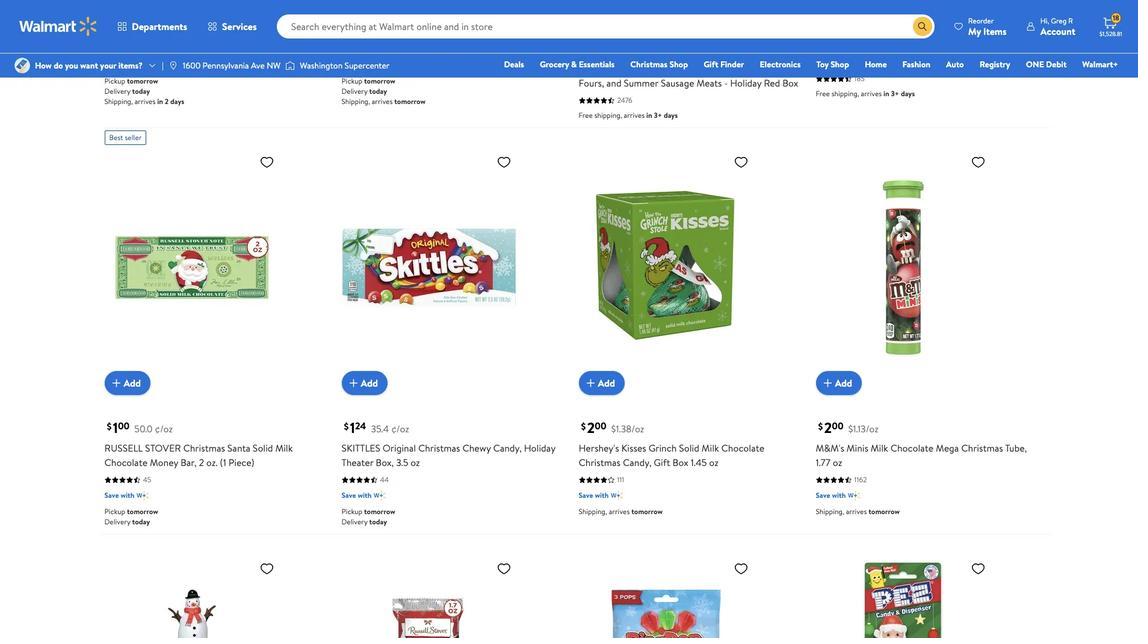 Task type: locate. For each thing, give the bounding box(es) containing it.
departments button
[[107, 12, 198, 41]]

save inside you save $12.00 the swiss colony christmas breakfast box - apple cinnamon pancake mix, ham summer sausage, hickory smoked bacon, strawberry preserves, coffee, and more
[[834, 12, 850, 24]]

1 add button from the left
[[104, 372, 151, 396]]

add to favorites list, push pop toppers christmas lollipop candy, 1 count, 0.5 oz. image
[[260, 562, 274, 577]]

00
[[118, 420, 130, 433], [595, 420, 607, 433], [832, 420, 844, 433]]

save down 1.77
[[816, 491, 831, 501]]

0 horizontal spatial you
[[581, 12, 595, 24]]

1 vertical spatial shipping,
[[595, 110, 622, 121]]

1 horizontal spatial shipping, arrives tomorrow
[[816, 507, 900, 517]]

save down 'hershey's' at the right of the page
[[579, 491, 594, 501]]

christmas inside the $ 2 00 $1.13/oz m&m's minis milk chocolate mega christmas tube, 1.77 oz
[[962, 442, 1004, 455]]

0 horizontal spatial walmart plus image
[[611, 490, 623, 502]]

add up 24
[[361, 377, 378, 390]]

1 inside $ 1 24 35.4 ¢/oz skittles original christmas chewy candy, holiday theater box, 3.5 oz
[[350, 418, 355, 439]]

essentials
[[579, 58, 615, 70]]

you save $12.00 the swiss colony christmas breakfast box - apple cinnamon pancake mix, ham summer sausage, hickory smoked bacon, strawberry preserves, coffee, and more
[[816, 11, 1024, 83]]

$ inside $ 1 00 50.0 ¢/oz russell stover christmas santa solid milk chocolate money bar, 2 oz. (1 piece)
[[107, 421, 112, 434]]

how
[[35, 60, 52, 72]]

0 horizontal spatial shipping, arrives tomorrow
[[579, 507, 663, 517]]

2 inside $ 1 00 50.0 ¢/oz russell stover christmas santa solid milk chocolate money bar, 2 oz. (1 piece)
[[199, 457, 204, 470]]

you inside you save $12.00 the swiss colony christmas breakfast box - apple cinnamon pancake mix, ham summer sausage, hickory smoked bacon, strawberry preserves, coffee, and more
[[819, 12, 832, 24]]

1 00 from the left
[[118, 420, 130, 433]]

$ 1 00 50.0 ¢/oz russell stover christmas santa solid milk chocolate money bar, 2 oz. (1 piece)
[[104, 418, 293, 470]]

0 horizontal spatial the
[[579, 48, 594, 61]]

add for add to cart image corresponding to "skittles original christmas chewy candy, holiday theater box, 3.5 oz" image
[[361, 377, 378, 390]]

milk right stuffer
[[488, 11, 506, 24]]

$ up m&m's
[[819, 421, 823, 434]]

1 horizontal spatial holiday
[[731, 77, 762, 90]]

$ up russell
[[107, 421, 112, 434]]

save with down russell
[[104, 491, 134, 501]]

1 1 from the left
[[113, 418, 118, 439]]

1 horizontal spatial free shipping, arrives in 3+ days
[[816, 89, 915, 99]]

free shipping, arrives in 3+ days down 2476
[[579, 110, 678, 121]]

free for the swiss colony 27 favorites food gift box - assorted cheeses, chocolates, candies, petits fours, and summer sausage meats - holiday red box
[[579, 110, 593, 121]]

piece)
[[229, 457, 255, 470]]

summer
[[939, 40, 974, 54], [624, 77, 659, 90]]

2 add to cart image from the left
[[821, 376, 836, 391]]

1 up russell
[[113, 418, 118, 439]]

today inside pickup tomorrow delivery today shipping, arrives tomorrow
[[369, 86, 387, 96]]

oz right 3.5
[[411, 457, 420, 470]]

00 up 'hershey's' at the right of the page
[[595, 420, 607, 433]]

0 horizontal spatial shipping,
[[595, 110, 622, 121]]

walmart plus image down 1162
[[849, 490, 861, 502]]

milk right minis
[[871, 442, 889, 455]]

milk inside m&m's christmas stocking stuffer milk chocolate candy cane - 3 oz tube 1352
[[488, 11, 506, 24]]

 image right nw
[[286, 60, 295, 72]]

save for $ 2 00 $1.38/oz hershey's kisses grinch solid milk chocolate christmas candy, gift box 1.45 oz
[[579, 491, 594, 501]]

3+ down bacon,
[[892, 89, 900, 99]]

2 solid from the left
[[679, 442, 700, 455]]

days down fashion
[[901, 89, 915, 99]]

Search search field
[[277, 14, 935, 39]]

free shipping, arrives in 3+ days down 185
[[816, 89, 915, 99]]

milk right santa
[[275, 442, 293, 455]]

3+ for the swiss colony 27 favorites food gift box - assorted cheeses, chocolates, candies, petits fours, and summer sausage meats - holiday red box
[[654, 110, 662, 121]]

3+ for the swiss colony christmas breakfast box - apple cinnamon pancake mix, ham summer sausage, hickory smoked bacon, strawberry preserves, coffee, and more
[[892, 89, 900, 99]]

oz inside $ 1 24 35.4 ¢/oz skittles original christmas chewy candy, holiday theater box, 3.5 oz
[[411, 457, 420, 470]]

1 vertical spatial holiday
[[524, 442, 556, 455]]

walmart plus image
[[611, 490, 623, 502], [849, 490, 861, 502]]

1 add to cart image from the left
[[109, 376, 124, 391]]

shipping, arrives tomorrow down 111
[[579, 507, 663, 517]]

oz right '1.45'
[[710, 457, 719, 470]]

2 ¢/oz from the left
[[392, 423, 409, 436]]

0 vertical spatial 3+
[[892, 89, 900, 99]]

2 add from the left
[[361, 377, 378, 390]]

shipping, arrives tomorrow down 1162
[[816, 507, 900, 517]]

how do you want your items?
[[35, 60, 143, 72]]

summer down the cheeses,
[[624, 77, 659, 90]]

nw
[[267, 60, 281, 72]]

0 vertical spatial candy,
[[173, 25, 201, 39]]

1 horizontal spatial walmart plus image
[[849, 490, 861, 502]]

skittles original christmas chewy candy, holiday theater box, 3.5 oz image
[[342, 150, 516, 386]]

colony up the cheeses,
[[621, 48, 650, 61]]

0 horizontal spatial 00
[[118, 420, 130, 433]]

0 horizontal spatial pickup tomorrow delivery today
[[104, 507, 158, 528]]

1 vertical spatial swiss
[[596, 48, 618, 61]]

0 horizontal spatial gift
[[654, 457, 671, 470]]

$ for $ 2 00 $1.13/oz m&m's minis milk chocolate mega christmas tube, 1.77 oz
[[819, 421, 823, 434]]

$ inside the $ 2 00 $1.13/oz m&m's minis milk chocolate mega christmas tube, 1.77 oz
[[819, 421, 823, 434]]

pickup tomorrow delivery today shipping, arrives tomorrow
[[342, 76, 426, 107]]

$1.13/oz
[[849, 423, 879, 436]]

summer inside the swiss colony 27 favorites food gift box - assorted cheeses, chocolates, candies, petits fours, and summer sausage meats - holiday red box
[[624, 77, 659, 90]]

00 left 50.0
[[118, 420, 130, 433]]

1 horizontal spatial in
[[647, 110, 653, 121]]

$ inside $ 1 24 35.4 ¢/oz skittles original christmas chewy candy, holiday theater box, 3.5 oz
[[344, 421, 349, 434]]

2 you from the left
[[819, 12, 832, 24]]

1 horizontal spatial shop
[[831, 58, 850, 70]]

$ for $ 1 00 50.0 ¢/oz russell stover christmas santa solid milk chocolate money bar, 2 oz. (1 piece)
[[107, 421, 112, 434]]

1 add to cart image from the left
[[347, 376, 361, 391]]

arrives down more
[[861, 89, 882, 99]]

add to cart image
[[109, 376, 124, 391], [821, 376, 836, 391]]

0 horizontal spatial add to cart image
[[347, 376, 361, 391]]

0 horizontal spatial candy,
[[173, 25, 201, 39]]

|
[[162, 60, 164, 72]]

pickup tomorrow delivery today down 44
[[342, 507, 395, 528]]

24
[[355, 420, 366, 433]]

0 horizontal spatial summer
[[624, 77, 659, 90]]

add to cart image for "skittles original christmas chewy candy, holiday theater box, 3.5 oz" image
[[347, 376, 361, 391]]

tomorrow
[[127, 76, 158, 86], [364, 76, 395, 86], [395, 96, 426, 107], [127, 507, 158, 517], [364, 507, 395, 517], [632, 507, 663, 517], [869, 507, 900, 517]]

0 horizontal spatial shop
[[670, 58, 688, 70]]

cane
[[370, 25, 392, 39]]

walmart plus image
[[137, 59, 149, 71], [374, 59, 386, 71], [137, 490, 149, 502], [374, 490, 386, 502]]

3+ down sausage
[[654, 110, 662, 121]]

1 horizontal spatial candy,
[[493, 442, 522, 455]]

free down fours,
[[579, 110, 593, 121]]

swiss up the assorted
[[596, 48, 618, 61]]

0 vertical spatial holiday
[[731, 77, 762, 90]]

petits
[[748, 62, 772, 75]]

solid inside $ 2 00 $1.38/oz hershey's kisses grinch solid milk chocolate christmas candy, gift box 1.45 oz
[[679, 442, 700, 455]]

chocolates,
[[658, 62, 708, 75]]

2 save from the left
[[834, 12, 850, 24]]

shop up sausage
[[670, 58, 688, 70]]

2 inside $ 2 00 $1.38/oz hershey's kisses grinch solid milk chocolate christmas candy, gift box 1.45 oz
[[587, 418, 595, 439]]

box
[[976, 26, 991, 39], [747, 48, 763, 61], [783, 77, 799, 90], [673, 457, 689, 470]]

1 shop from the left
[[670, 58, 688, 70]]

today inside pickup tomorrow delivery today shipping, arrives in 2 days
[[132, 86, 150, 96]]

add to cart image for 'hershey's kisses grinch solid milk chocolate christmas candy, gift box 1.45 oz' image
[[584, 376, 598, 391]]

0 horizontal spatial solid
[[253, 442, 273, 455]]

1 horizontal spatial days
[[664, 110, 678, 121]]

oz right 9.6
[[236, 25, 245, 39]]

my
[[969, 24, 982, 38]]

milk right "reese's"
[[138, 11, 155, 24]]

skittles
[[342, 442, 381, 455]]

candy, inside reese's milk chocolate peanut butter snack size trees christmas candy, bag 9.6 oz 69
[[173, 25, 201, 39]]

add to cart image for russell stover christmas santa solid milk chocolate money bar, 2 oz. (1 piece) image
[[109, 376, 124, 391]]

1 vertical spatial candy,
[[493, 442, 522, 455]]

walmart plus image for $ 2 00 $1.38/oz hershey's kisses grinch solid milk chocolate christmas candy, gift box 1.45 oz
[[611, 490, 623, 502]]

summer down breakfast
[[939, 40, 974, 54]]

$ for $ 2 00 $1.38/oz hershey's kisses grinch solid milk chocolate christmas candy, gift box 1.45 oz
[[581, 421, 586, 434]]

2 horizontal spatial 00
[[832, 420, 844, 433]]

¢/oz up stover
[[155, 423, 173, 436]]

in for the swiss colony 27 favorites food gift box - assorted cheeses, chocolates, candies, petits fours, and summer sausage meats - holiday red box
[[647, 110, 653, 121]]

solid right santa
[[253, 442, 273, 455]]

save with right want
[[104, 60, 134, 70]]

pickup tomorrow delivery today down 45
[[104, 507, 158, 528]]

days for the swiss colony christmas breakfast box - apple cinnamon pancake mix, ham summer sausage, hickory smoked bacon, strawberry preserves, coffee, and more
[[901, 89, 915, 99]]

1 vertical spatial the
[[579, 48, 594, 61]]

add to favorites list, pez candy christmas candy dispenser plus 3 candy refills, 1 count, 0.87 oz image
[[972, 562, 986, 577]]

with up pickup tomorrow delivery today shipping, arrives tomorrow
[[358, 60, 372, 70]]

4 $ from the left
[[819, 421, 823, 434]]

1 horizontal spatial you
[[819, 12, 832, 24]]

$ inside $ 2 00 $1.38/oz hershey's kisses grinch solid milk chocolate christmas candy, gift box 1.45 oz
[[581, 421, 586, 434]]

- up petits
[[765, 48, 769, 61]]

m&m's
[[816, 442, 845, 455]]

and up 2476
[[607, 77, 622, 90]]

pickup tomorrow delivery today for $ 1 00 50.0 ¢/oz russell stover christmas santa solid milk chocolate money bar, 2 oz. (1 piece)
[[104, 507, 158, 528]]

today down items?
[[132, 86, 150, 96]]

1
[[113, 418, 118, 439], [350, 418, 355, 439]]

shop right toy
[[831, 58, 850, 70]]

0 horizontal spatial swiss
[[596, 48, 618, 61]]

shop for christmas shop
[[670, 58, 688, 70]]

1 $ from the left
[[107, 421, 112, 434]]

1 horizontal spatial 00
[[595, 420, 607, 433]]

1 vertical spatial summer
[[624, 77, 659, 90]]

and inside the swiss colony 27 favorites food gift box - assorted cheeses, chocolates, candies, petits fours, and summer sausage meats - holiday red box
[[607, 77, 622, 90]]

with down 'hershey's' at the right of the page
[[595, 491, 609, 501]]

1 horizontal spatial summer
[[939, 40, 974, 54]]

add to favorites list, russell stover christmas hot chocolate melt-away milk chocolate santas, 1.7 oz. image
[[497, 562, 512, 577]]

¢/oz
[[155, 423, 173, 436], [392, 423, 409, 436]]

grocery & essentials link
[[535, 58, 620, 71]]

shipping, down 2476
[[595, 110, 622, 121]]

shipping, down 185
[[832, 89, 860, 99]]

one
[[1027, 58, 1045, 70]]

milk
[[138, 11, 155, 24], [488, 11, 506, 24], [275, 442, 293, 455], [702, 442, 719, 455], [871, 442, 889, 455]]

1600 pennsylvania ave nw
[[183, 60, 281, 72]]

with down m&m's
[[833, 491, 846, 501]]

1 walmart plus image from the left
[[611, 490, 623, 502]]

gift up meats
[[704, 58, 719, 70]]

shipping, for the swiss colony christmas breakfast box - apple cinnamon pancake mix, ham summer sausage, hickory smoked bacon, strawberry preserves, coffee, and more
[[832, 89, 860, 99]]

¢/oz up the original
[[392, 423, 409, 436]]

arrives
[[861, 89, 882, 99], [135, 96, 156, 107], [372, 96, 393, 107], [624, 110, 645, 121], [609, 507, 630, 517], [847, 507, 867, 517]]

2 vertical spatial candy,
[[623, 457, 652, 470]]

size
[[290, 11, 306, 24]]

christmas inside reese's milk chocolate peanut butter snack size trees christmas candy, bag 9.6 oz 69
[[129, 25, 170, 39]]

2 horizontal spatial candy,
[[623, 457, 652, 470]]

candy, right chewy
[[493, 442, 522, 455]]

electronics link
[[755, 58, 807, 71]]

save with down 1.77
[[816, 491, 846, 501]]

candy, down kisses
[[623, 457, 652, 470]]

fashion
[[903, 58, 931, 70]]

in down |
[[157, 96, 163, 107]]

1 horizontal spatial save
[[834, 12, 850, 24]]

chocolate inside the $ 2 00 $1.13/oz m&m's minis milk chocolate mega christmas tube, 1.77 oz
[[891, 442, 934, 455]]

2 horizontal spatial days
[[901, 89, 915, 99]]

more
[[867, 69, 890, 83]]

2 horizontal spatial gift
[[729, 48, 745, 61]]

save down russell
[[104, 491, 119, 501]]

00 inside $ 1 00 50.0 ¢/oz russell stover christmas santa solid milk chocolate money bar, 2 oz. (1 piece)
[[118, 420, 130, 433]]

1 horizontal spatial colony
[[858, 26, 887, 39]]

arrives down 1162
[[847, 507, 867, 517]]

want
[[80, 60, 98, 72]]

185
[[855, 74, 865, 84]]

reorder my items
[[969, 15, 1007, 38]]

 image
[[14, 58, 30, 73], [286, 60, 295, 72]]

colony down $12.00
[[858, 26, 887, 39]]

the swiss colony 27 favorites food gift box - assorted cheeses, chocolates, candies, petits fours, and summer sausage meats - holiday red box
[[579, 48, 799, 90]]

oz inside the $ 2 00 $1.13/oz m&m's minis milk chocolate mega christmas tube, 1.77 oz
[[833, 457, 843, 470]]

add button for m&m's minis milk chocolate mega christmas tube, 1.77 oz 'image'
[[816, 372, 862, 396]]

0 vertical spatial shipping,
[[832, 89, 860, 99]]

1 horizontal spatial shipping,
[[832, 89, 860, 99]]

hi,
[[1041, 15, 1050, 26]]

0 vertical spatial colony
[[858, 26, 887, 39]]

arrives down "supercenter"
[[372, 96, 393, 107]]

1 ¢/oz from the left
[[155, 423, 173, 436]]

account
[[1041, 24, 1076, 38]]

0 vertical spatial free shipping, arrives in 3+ days
[[816, 89, 915, 99]]

¢/oz inside $ 1 00 50.0 ¢/oz russell stover christmas santa solid milk chocolate money bar, 2 oz. (1 piece)
[[155, 423, 173, 436]]

add button for "skittles original christmas chewy candy, holiday theater box, 3.5 oz" image
[[342, 372, 388, 396]]

1 shipping, arrives tomorrow from the left
[[579, 507, 663, 517]]

35.4
[[371, 423, 389, 436]]

1 vertical spatial colony
[[621, 48, 650, 61]]

free down coffee,
[[816, 89, 830, 99]]

box up petits
[[747, 48, 763, 61]]

0 horizontal spatial save
[[597, 12, 612, 24]]

0 horizontal spatial 1
[[113, 418, 118, 439]]

¢/oz for $ 1 24 35.4 ¢/oz skittles original christmas chewy candy, holiday theater box, 3.5 oz
[[392, 423, 409, 436]]

shop
[[670, 58, 688, 70], [831, 58, 850, 70]]

add up $1.13/oz
[[836, 377, 853, 390]]

1 inside $ 1 00 50.0 ¢/oz russell stover christmas santa solid milk chocolate money bar, 2 oz. (1 piece)
[[113, 418, 118, 439]]

2 pickup tomorrow delivery today from the left
[[342, 507, 395, 528]]

add button up 24
[[342, 372, 388, 396]]

candy,
[[173, 25, 201, 39], [493, 442, 522, 455], [623, 457, 652, 470]]

the
[[816, 26, 831, 39], [579, 48, 594, 61]]

save for $ 1 00 50.0 ¢/oz russell stover christmas santa solid milk chocolate money bar, 2 oz. (1 piece)
[[104, 491, 119, 501]]

cinnamon
[[816, 40, 859, 54]]

holiday down petits
[[731, 77, 762, 90]]

0 horizontal spatial  image
[[14, 58, 30, 73]]

bag
[[204, 25, 219, 39]]

0 vertical spatial swiss
[[834, 26, 856, 39]]

gift finder link
[[699, 58, 750, 71]]

¢/oz inside $ 1 24 35.4 ¢/oz skittles original christmas chewy candy, holiday theater box, 3.5 oz
[[392, 423, 409, 436]]

milk up '1.45'
[[702, 442, 719, 455]]

and down the smoked
[[850, 69, 865, 83]]

today down 45
[[132, 517, 150, 528]]

strawberry
[[917, 55, 963, 68]]

save with down 'hershey's' at the right of the page
[[579, 491, 609, 501]]

and inside you save $12.00 the swiss colony christmas breakfast box - apple cinnamon pancake mix, ham summer sausage, hickory smoked bacon, strawberry preserves, coffee, and more
[[850, 69, 865, 83]]

shipping, arrives tomorrow for $ 2 00 $1.13/oz m&m's minis milk chocolate mega christmas tube, 1.77 oz
[[816, 507, 900, 517]]

you save $8.00
[[581, 11, 641, 25]]

add button up 50.0
[[104, 372, 151, 396]]

oz right 3
[[408, 25, 417, 39]]

 image for washington supercenter
[[286, 60, 295, 72]]

save for $12.00
[[834, 12, 850, 24]]

milk inside the $ 2 00 $1.13/oz m&m's minis milk chocolate mega christmas tube, 1.77 oz
[[871, 442, 889, 455]]

tube,
[[1006, 442, 1028, 455]]

arrives inside pickup tomorrow delivery today shipping, arrives tomorrow
[[372, 96, 393, 107]]

walmart+ link
[[1078, 58, 1124, 71]]

russell
[[104, 442, 143, 455]]

1 pickup tomorrow delivery today from the left
[[104, 507, 158, 528]]

with down theater
[[358, 491, 372, 501]]

0 horizontal spatial and
[[607, 77, 622, 90]]

2 add to cart image from the left
[[584, 376, 598, 391]]

2 shipping, arrives tomorrow from the left
[[816, 507, 900, 517]]

0 horizontal spatial free
[[579, 110, 593, 121]]

pickup inside pickup tomorrow delivery today shipping, arrives in 2 days
[[104, 76, 125, 86]]

theater
[[342, 457, 374, 470]]

save inside you save $8.00
[[597, 12, 612, 24]]

oz inside reese's milk chocolate peanut butter snack size trees christmas candy, bag 9.6 oz 69
[[236, 25, 245, 39]]

add button for 'hershey's kisses grinch solid milk chocolate christmas candy, gift box 1.45 oz' image
[[579, 372, 625, 396]]

$8.00
[[617, 11, 641, 25]]

1 vertical spatial free shipping, arrives in 3+ days
[[579, 110, 678, 121]]

chocolate inside $ 2 00 $1.38/oz hershey's kisses grinch solid milk chocolate christmas candy, gift box 1.45 oz
[[722, 442, 765, 455]]

add to favorites list, hershey's kisses grinch solid milk chocolate christmas candy, gift box 1.45 oz image
[[734, 155, 749, 170]]

search icon image
[[918, 22, 928, 31]]

in
[[884, 89, 890, 99], [157, 96, 163, 107], [647, 110, 653, 121]]

2 $ from the left
[[344, 421, 349, 434]]

you for $8.00
[[581, 12, 595, 24]]

registry link
[[975, 58, 1016, 71]]

1 horizontal spatial 3+
[[892, 89, 900, 99]]

2 walmart plus image from the left
[[849, 490, 861, 502]]

1 horizontal spatial and
[[850, 69, 865, 83]]

butter
[[234, 11, 261, 24]]

1 horizontal spatial swiss
[[834, 26, 856, 39]]

1 you from the left
[[581, 12, 595, 24]]

you inside you save $8.00
[[581, 12, 595, 24]]

0 horizontal spatial holiday
[[524, 442, 556, 455]]

swiss up cinnamon
[[834, 26, 856, 39]]

add to favorites list, skittles original christmas chewy candy, holiday theater box, 3.5 oz image
[[497, 155, 512, 170]]

gift inside the swiss colony 27 favorites food gift box - assorted cheeses, chocolates, candies, petits fours, and summer sausage meats - holiday red box
[[729, 48, 745, 61]]

1 horizontal spatial  image
[[286, 60, 295, 72]]

1 horizontal spatial add to cart image
[[821, 376, 836, 391]]

add to cart image
[[347, 376, 361, 391], [584, 376, 598, 391]]

0 vertical spatial summer
[[939, 40, 974, 54]]

days for the swiss colony 27 favorites food gift box - assorted cheeses, chocolates, candies, petits fours, and summer sausage meats - holiday red box
[[664, 110, 678, 121]]

push pop toppers christmas lollipop candy, 1 count, 0.5 oz. image
[[104, 557, 279, 639]]

shipping,
[[104, 96, 133, 107], [342, 96, 370, 107], [579, 507, 608, 517], [816, 507, 845, 517]]

shipping, arrives tomorrow for $ 2 00 $1.38/oz hershey's kisses grinch solid milk chocolate christmas candy, gift box 1.45 oz
[[579, 507, 663, 517]]

summer inside you save $12.00 the swiss colony christmas breakfast box - apple cinnamon pancake mix, ham summer sausage, hickory smoked bacon, strawberry preserves, coffee, and more
[[939, 40, 974, 54]]

00 up m&m's
[[832, 420, 844, 433]]

add button
[[104, 372, 151, 396], [342, 372, 388, 396], [579, 372, 625, 396], [816, 372, 862, 396]]

1 horizontal spatial pickup tomorrow delivery today
[[342, 507, 395, 528]]

1 solid from the left
[[253, 442, 273, 455]]

today
[[132, 86, 150, 96], [369, 86, 387, 96], [132, 517, 150, 528], [369, 517, 387, 528]]

1 vertical spatial 3+
[[654, 110, 662, 121]]

add button up $1.38/oz
[[579, 372, 625, 396]]

colony inside the swiss colony 27 favorites food gift box - assorted cheeses, chocolates, candies, petits fours, and summer sausage meats - holiday red box
[[621, 48, 650, 61]]

gift down grinch
[[654, 457, 671, 470]]

3 add from the left
[[598, 377, 616, 390]]

save with down theater
[[342, 491, 372, 501]]

today down "supercenter"
[[369, 86, 387, 96]]

2 1 from the left
[[350, 418, 355, 439]]

3 $ from the left
[[581, 421, 586, 434]]

00 inside $ 2 00 $1.38/oz hershey's kisses grinch solid milk chocolate christmas candy, gift box 1.45 oz
[[595, 420, 607, 433]]

0 horizontal spatial free shipping, arrives in 3+ days
[[579, 110, 678, 121]]

walmart image
[[19, 17, 98, 36]]

- up the sausage,
[[994, 26, 997, 39]]

add up 50.0
[[124, 377, 141, 390]]

candy, for milk
[[173, 25, 201, 39]]

4 add from the left
[[836, 377, 853, 390]]

2 add button from the left
[[342, 372, 388, 396]]

walmart plus image down 111
[[611, 490, 623, 502]]

2 00 from the left
[[595, 420, 607, 433]]

0 horizontal spatial colony
[[621, 48, 650, 61]]

with down russell
[[121, 491, 134, 501]]

2 shop from the left
[[831, 58, 850, 70]]

greg
[[1052, 15, 1067, 26]]

sausage
[[661, 77, 695, 90]]

save left $12.00
[[834, 12, 850, 24]]

 image
[[169, 61, 178, 70]]

gift
[[729, 48, 745, 61], [704, 58, 719, 70], [654, 457, 671, 470]]

00 for $ 2 00 $1.38/oz hershey's kisses grinch solid milk chocolate christmas candy, gift box 1.45 oz
[[595, 420, 607, 433]]

toy shop
[[817, 58, 850, 70]]

christmas inside $ 2 00 $1.38/oz hershey's kisses grinch solid milk chocolate christmas candy, gift box 1.45 oz
[[579, 457, 621, 470]]

save for $8.00
[[597, 12, 612, 24]]

one debit link
[[1021, 58, 1073, 71]]

1 vertical spatial free
[[579, 110, 593, 121]]

arrives up seller
[[135, 96, 156, 107]]

2 inside pickup tomorrow delivery today shipping, arrives in 2 days
[[165, 96, 169, 107]]

4 add button from the left
[[816, 372, 862, 396]]

save with for $ 2 00 $1.13/oz m&m's minis milk chocolate mega christmas tube, 1.77 oz
[[816, 491, 846, 501]]

in down more
[[884, 89, 890, 99]]

0 horizontal spatial in
[[157, 96, 163, 107]]

solid
[[253, 442, 273, 455], [679, 442, 700, 455]]

save with down candy at the left top
[[342, 60, 372, 70]]

shop for toy shop
[[831, 58, 850, 70]]

days
[[901, 89, 915, 99], [170, 96, 184, 107], [664, 110, 678, 121]]

1 horizontal spatial free
[[816, 89, 830, 99]]

1 horizontal spatial solid
[[679, 442, 700, 455]]

3 add button from the left
[[579, 372, 625, 396]]

0 horizontal spatial days
[[170, 96, 184, 107]]

 image left how
[[14, 58, 30, 73]]

russell stover christmas hot chocolate melt-away milk chocolate santas, 1.7 oz. image
[[342, 557, 516, 639]]

save right want
[[104, 60, 119, 70]]

candy, inside $ 1 24 35.4 ¢/oz skittles original christmas chewy candy, holiday theater box, 3.5 oz
[[493, 442, 522, 455]]

1 horizontal spatial the
[[816, 26, 831, 39]]

in down the cheeses,
[[647, 110, 653, 121]]

save for $ 2 00 $1.13/oz m&m's minis milk chocolate mega christmas tube, 1.77 oz
[[816, 491, 831, 501]]

save for $ 1 24 35.4 ¢/oz skittles original christmas chewy candy, holiday theater box, 3.5 oz
[[342, 491, 356, 501]]

days down sausage
[[664, 110, 678, 121]]

3 00 from the left
[[832, 420, 844, 433]]

1 save from the left
[[597, 12, 612, 24]]

1 add from the left
[[124, 377, 141, 390]]

0 vertical spatial the
[[816, 26, 831, 39]]

oz right 1.77
[[833, 457, 843, 470]]

add button up $1.13/oz
[[816, 372, 862, 396]]

1 horizontal spatial ¢/oz
[[392, 423, 409, 436]]

1 horizontal spatial add to cart image
[[584, 376, 598, 391]]

1162
[[855, 475, 867, 485]]

in for the swiss colony christmas breakfast box - apple cinnamon pancake mix, ham summer sausage, hickory smoked bacon, strawberry preserves, coffee, and more
[[884, 89, 890, 99]]

$ 2 00 $1.38/oz hershey's kisses grinch solid milk chocolate christmas candy, gift box 1.45 oz
[[579, 418, 765, 470]]

save with
[[104, 60, 134, 70], [342, 60, 372, 70], [104, 491, 134, 501], [342, 491, 372, 501], [579, 491, 609, 501], [816, 491, 846, 501]]

0 vertical spatial free
[[816, 89, 830, 99]]

1 horizontal spatial 1
[[350, 418, 355, 439]]

deals link
[[499, 58, 530, 71]]

you left $8.00
[[581, 12, 595, 24]]

candy, for 1
[[493, 442, 522, 455]]

0 horizontal spatial ¢/oz
[[155, 423, 173, 436]]

pickup inside pickup tomorrow delivery today shipping, arrives tomorrow
[[342, 76, 363, 86]]

save left $8.00
[[597, 12, 612, 24]]

debit
[[1047, 58, 1067, 70]]

gift inside $ 2 00 $1.38/oz hershey's kisses grinch solid milk chocolate christmas candy, gift box 1.45 oz
[[654, 457, 671, 470]]

00 inside the $ 2 00 $1.13/oz m&m's minis milk chocolate mega christmas tube, 1.77 oz
[[832, 420, 844, 433]]

colony
[[858, 26, 887, 39], [621, 48, 650, 61]]

0 horizontal spatial 3+
[[654, 110, 662, 121]]

walmart+
[[1083, 58, 1119, 70]]

oz inside m&m's christmas stocking stuffer milk chocolate candy cane - 3 oz tube 1352
[[408, 25, 417, 39]]

2 horizontal spatial in
[[884, 89, 890, 99]]

0 horizontal spatial add to cart image
[[109, 376, 124, 391]]

the inside the swiss colony 27 favorites food gift box - assorted cheeses, chocolates, candies, petits fours, and summer sausage meats - holiday red box
[[579, 48, 594, 61]]

gift up candies,
[[729, 48, 745, 61]]

toy shop link
[[811, 58, 855, 71]]



Task type: vqa. For each thing, say whether or not it's contained in the screenshot.
the 45
yes



Task type: describe. For each thing, give the bounding box(es) containing it.
money
[[150, 457, 178, 470]]

45
[[143, 475, 151, 485]]

save with for $ 2 00 $1.38/oz hershey's kisses grinch solid milk chocolate christmas candy, gift box 1.45 oz
[[579, 491, 609, 501]]

delivery inside pickup tomorrow delivery today shipping, arrives tomorrow
[[342, 86, 368, 96]]

days inside pickup tomorrow delivery today shipping, arrives in 2 days
[[170, 96, 184, 107]]

hickory
[[816, 55, 849, 68]]

free for the swiss colony christmas breakfast box - apple cinnamon pancake mix, ham summer sausage, hickory smoked bacon, strawberry preserves, coffee, and more
[[816, 89, 830, 99]]

save down candy at the left top
[[342, 60, 356, 70]]

best
[[109, 133, 123, 143]]

arrives down 2476
[[624, 110, 645, 121]]

services button
[[198, 12, 267, 41]]

¢/oz for $ 1 00 50.0 ¢/oz russell stover christmas santa solid milk chocolate money bar, 2 oz. (1 piece)
[[155, 423, 173, 436]]

$ 2 00 $1.13/oz m&m's minis milk chocolate mega christmas tube, 1.77 oz
[[816, 418, 1028, 470]]

coffee,
[[816, 69, 848, 83]]

m&m's
[[342, 11, 372, 24]]

candy, inside $ 2 00 $1.38/oz hershey's kisses grinch solid milk chocolate christmas candy, gift box 1.45 oz
[[623, 457, 652, 470]]

food
[[705, 48, 726, 61]]

in inside pickup tomorrow delivery today shipping, arrives in 2 days
[[157, 96, 163, 107]]

walmart plus image down 69
[[137, 59, 149, 71]]

- inside you save $12.00 the swiss colony christmas breakfast box - apple cinnamon pancake mix, ham summer sausage, hickory smoked bacon, strawberry preserves, coffee, and more
[[994, 26, 997, 39]]

christmas shop link
[[625, 58, 694, 71]]

colony inside you save $12.00 the swiss colony christmas breakfast box - apple cinnamon pancake mix, ham summer sausage, hickory smoked bacon, strawberry preserves, coffee, and more
[[858, 26, 887, 39]]

with for $ 1 24 35.4 ¢/oz skittles original christmas chewy candy, holiday theater box, 3.5 oz
[[358, 491, 372, 501]]

oz.
[[206, 457, 218, 470]]

 image for how do you want your items?
[[14, 58, 30, 73]]

ham
[[917, 40, 937, 54]]

1600
[[183, 60, 201, 72]]

fashion link
[[898, 58, 936, 71]]

18
[[1113, 13, 1120, 23]]

milk inside $ 2 00 $1.38/oz hershey's kisses grinch solid milk chocolate christmas candy, gift box 1.45 oz
[[702, 442, 719, 455]]

add for add to cart image corresponding to 'hershey's kisses grinch solid milk chocolate christmas candy, gift box 1.45 oz' image
[[598, 377, 616, 390]]

add to favorites list, m&m's minis milk chocolate mega christmas tube, 1.77 oz image
[[972, 155, 986, 170]]

solid inside $ 1 00 50.0 ¢/oz russell stover christmas santa solid milk chocolate money bar, 2 oz. (1 piece)
[[253, 442, 273, 455]]

add to favorites list, ring pop christmas 3 count bag - oversized candy jewelry image
[[734, 562, 749, 577]]

1 for $ 1 00 50.0 ¢/oz russell stover christmas santa solid milk chocolate money bar, 2 oz. (1 piece)
[[113, 418, 118, 439]]

swiss inside you save $12.00 the swiss colony christmas breakfast box - apple cinnamon pancake mix, ham summer sausage, hickory smoked bacon, strawberry preserves, coffee, and more
[[834, 26, 856, 39]]

best seller
[[109, 133, 142, 143]]

50.0
[[134, 423, 153, 436]]

peanut
[[203, 11, 232, 24]]

washington supercenter
[[300, 60, 390, 72]]

christmas shop
[[631, 58, 688, 70]]

christmas inside you save $12.00 the swiss colony christmas breakfast box - apple cinnamon pancake mix, ham summer sausage, hickory smoked bacon, strawberry preserves, coffee, and more
[[890, 26, 932, 39]]

bar,
[[181, 457, 197, 470]]

walmart plus image down 1352
[[374, 59, 386, 71]]

santa
[[228, 442, 251, 455]]

r
[[1069, 15, 1074, 26]]

hershey's kisses grinch solid milk chocolate christmas candy, gift box 1.45 oz image
[[579, 150, 754, 386]]

trees
[[104, 25, 126, 39]]

add for russell stover christmas santa solid milk chocolate money bar, 2 oz. (1 piece) image's add to cart icon
[[124, 377, 141, 390]]

reese's
[[104, 11, 135, 24]]

finder
[[721, 58, 745, 70]]

minis
[[847, 442, 869, 455]]

- inside m&m's christmas stocking stuffer milk chocolate candy cane - 3 oz tube 1352
[[394, 25, 398, 39]]

pez candy christmas candy dispenser plus 3 candy refills, 1 count, 0.87 oz image
[[816, 557, 991, 639]]

&
[[571, 58, 577, 70]]

one debit
[[1027, 58, 1067, 70]]

bacon,
[[886, 55, 915, 68]]

assorted
[[579, 62, 616, 75]]

add to cart image for m&m's minis milk chocolate mega christmas tube, 1.77 oz 'image'
[[821, 376, 836, 391]]

ave
[[251, 60, 265, 72]]

$1.38/oz
[[612, 423, 645, 436]]

departments
[[132, 20, 187, 33]]

fours,
[[579, 77, 605, 90]]

44
[[380, 475, 389, 485]]

save with for $ 1 24 35.4 ¢/oz skittles original christmas chewy candy, holiday theater box, 3.5 oz
[[342, 491, 372, 501]]

you
[[65, 60, 78, 72]]

toy
[[817, 58, 829, 70]]

holiday inside $ 1 24 35.4 ¢/oz skittles original christmas chewy candy, holiday theater box, 3.5 oz
[[524, 442, 556, 455]]

add to favorites list, russell stover christmas santa solid milk chocolate money bar, 2 oz. (1 piece) image
[[260, 155, 274, 170]]

stocking
[[418, 11, 454, 24]]

Walmart Site-Wide search field
[[277, 14, 935, 39]]

candies,
[[710, 62, 745, 75]]

today down 44
[[369, 517, 387, 528]]

russell stover christmas santa solid milk chocolate money bar, 2 oz. (1 piece) image
[[104, 150, 279, 386]]

milk inside reese's milk chocolate peanut butter snack size trees christmas candy, bag 9.6 oz 69
[[138, 11, 155, 24]]

arrives inside pickup tomorrow delivery today shipping, arrives in 2 days
[[135, 96, 156, 107]]

auto
[[947, 58, 965, 70]]

candy
[[342, 25, 368, 39]]

grinch
[[649, 442, 677, 455]]

box right red
[[783, 77, 799, 90]]

$12.00
[[855, 11, 882, 25]]

original
[[383, 442, 416, 455]]

gift finder
[[704, 58, 745, 70]]

walmart plus image for $ 2 00 $1.13/oz m&m's minis milk chocolate mega christmas tube, 1.77 oz
[[849, 490, 861, 502]]

services
[[222, 20, 257, 33]]

shipping, inside pickup tomorrow delivery today shipping, arrives in 2 days
[[104, 96, 133, 107]]

69
[[143, 44, 151, 54]]

chocolate inside m&m's christmas stocking stuffer milk chocolate candy cane - 3 oz tube 1352
[[508, 11, 551, 24]]

deals
[[504, 58, 524, 70]]

do
[[54, 60, 63, 72]]

hi, greg r account
[[1041, 15, 1076, 38]]

save with for $ 1 00 50.0 ¢/oz russell stover christmas santa solid milk chocolate money bar, 2 oz. (1 piece)
[[104, 491, 134, 501]]

00 for $ 2 00 $1.13/oz m&m's minis milk chocolate mega christmas tube, 1.77 oz
[[832, 420, 844, 433]]

shipping, inside pickup tomorrow delivery today shipping, arrives tomorrow
[[342, 96, 370, 107]]

holiday inside the swiss colony 27 favorites food gift box - assorted cheeses, chocolates, candies, petits fours, and summer sausage meats - holiday red box
[[731, 77, 762, 90]]

tomorrow inside pickup tomorrow delivery today shipping, arrives in 2 days
[[127, 76, 158, 86]]

swiss inside the swiss colony 27 favorites food gift box - assorted cheeses, chocolates, candies, petits fours, and summer sausage meats - holiday red box
[[596, 48, 618, 61]]

chocolate inside reese's milk chocolate peanut butter snack size trees christmas candy, bag 9.6 oz 69
[[157, 11, 200, 24]]

stover
[[145, 442, 181, 455]]

reorder
[[969, 15, 994, 26]]

tube
[[419, 25, 439, 39]]

with right your
[[121, 60, 134, 70]]

2 inside the $ 2 00 $1.13/oz m&m's minis milk chocolate mega christmas tube, 1.77 oz
[[825, 418, 832, 439]]

pickup tomorrow delivery today for $ 1 24 35.4 ¢/oz skittles original christmas chewy candy, holiday theater box, 3.5 oz
[[342, 507, 395, 528]]

home link
[[860, 58, 893, 71]]

$ for $ 1 24 35.4 ¢/oz skittles original christmas chewy candy, holiday theater box, 3.5 oz
[[344, 421, 349, 434]]

with for $ 1 00 50.0 ¢/oz russell stover christmas santa solid milk chocolate money bar, 2 oz. (1 piece)
[[121, 491, 134, 501]]

box inside you save $12.00 the swiss colony christmas breakfast box - apple cinnamon pancake mix, ham summer sausage, hickory smoked bacon, strawberry preserves, coffee, and more
[[976, 26, 991, 39]]

ring pop christmas 3 count bag - oversized candy jewelry image
[[579, 557, 754, 639]]

with for $ 2 00 $1.13/oz m&m's minis milk chocolate mega christmas tube, 1.77 oz
[[833, 491, 846, 501]]

1 horizontal spatial gift
[[704, 58, 719, 70]]

you for $12.00
[[819, 12, 832, 24]]

hershey's
[[579, 442, 620, 455]]

pennsylvania
[[203, 60, 249, 72]]

00 for $ 1 00 50.0 ¢/oz russell stover christmas santa solid milk chocolate money bar, 2 oz. (1 piece)
[[118, 420, 130, 433]]

27
[[652, 48, 662, 61]]

kisses
[[622, 442, 647, 455]]

the inside you save $12.00 the swiss colony christmas breakfast box - apple cinnamon pancake mix, ham summer sausage, hickory smoked bacon, strawberry preserves, coffee, and more
[[816, 26, 831, 39]]

shipping, for the swiss colony 27 favorites food gift box - assorted cheeses, chocolates, candies, petits fours, and summer sausage meats - holiday red box
[[595, 110, 622, 121]]

chocolate inside $ 1 00 50.0 ¢/oz russell stover christmas santa solid milk chocolate money bar, 2 oz. (1 piece)
[[104, 457, 148, 470]]

electronics
[[760, 58, 801, 70]]

apple
[[1000, 26, 1024, 39]]

1.45
[[691, 457, 707, 470]]

m&m's minis milk chocolate mega christmas tube, 1.77 oz image
[[816, 150, 991, 386]]

oz inside $ 2 00 $1.38/oz hershey's kisses grinch solid milk chocolate christmas candy, gift box 1.45 oz
[[710, 457, 719, 470]]

red
[[764, 77, 781, 90]]

111
[[618, 475, 625, 485]]

with for $ 2 00 $1.38/oz hershey's kisses grinch solid milk chocolate christmas candy, gift box 1.45 oz
[[595, 491, 609, 501]]

9.6
[[222, 25, 234, 39]]

cheeses,
[[619, 62, 656, 75]]

delivery inside pickup tomorrow delivery today shipping, arrives in 2 days
[[104, 86, 130, 96]]

2476
[[618, 95, 633, 106]]

free shipping, arrives in 3+ days for the swiss colony christmas breakfast box - apple cinnamon pancake mix, ham summer sausage, hickory smoked bacon, strawberry preserves, coffee, and more
[[816, 89, 915, 99]]

$1,528.81
[[1100, 30, 1123, 38]]

milk inside $ 1 00 50.0 ¢/oz russell stover christmas santa solid milk chocolate money bar, 2 oz. (1 piece)
[[275, 442, 293, 455]]

box,
[[376, 457, 394, 470]]

add for add to cart icon associated with m&m's minis milk chocolate mega christmas tube, 1.77 oz 'image'
[[836, 377, 853, 390]]

add button for russell stover christmas santa solid milk chocolate money bar, 2 oz. (1 piece) image
[[104, 372, 151, 396]]

christmas inside $ 1 24 35.4 ¢/oz skittles original christmas chewy candy, holiday theater box, 3.5 oz
[[418, 442, 460, 455]]

arrives down 111
[[609, 507, 630, 517]]

1 for $ 1 24 35.4 ¢/oz skittles original christmas chewy candy, holiday theater box, 3.5 oz
[[350, 418, 355, 439]]

box inside $ 2 00 $1.38/oz hershey's kisses grinch solid milk chocolate christmas candy, gift box 1.45 oz
[[673, 457, 689, 470]]

christmas inside $ 1 00 50.0 ¢/oz russell stover christmas santa solid milk chocolate money bar, 2 oz. (1 piece)
[[183, 442, 225, 455]]

free shipping, arrives in 3+ days for the swiss colony 27 favorites food gift box - assorted cheeses, chocolates, candies, petits fours, and summer sausage meats - holiday red box
[[579, 110, 678, 121]]

smoked
[[851, 55, 884, 68]]

mix,
[[898, 40, 915, 54]]

christmas inside m&m's christmas stocking stuffer milk chocolate candy cane - 3 oz tube 1352
[[374, 11, 416, 24]]

- down candies,
[[725, 77, 728, 90]]

walmart plus image down 44
[[374, 490, 386, 502]]

m&m's christmas stocking stuffer milk chocolate candy cane - 3 oz tube 1352
[[342, 11, 551, 54]]

registry
[[980, 58, 1011, 70]]

walmart plus image down 45
[[137, 490, 149, 502]]

pickup tomorrow delivery today shipping, arrives in 2 days
[[104, 76, 184, 107]]



